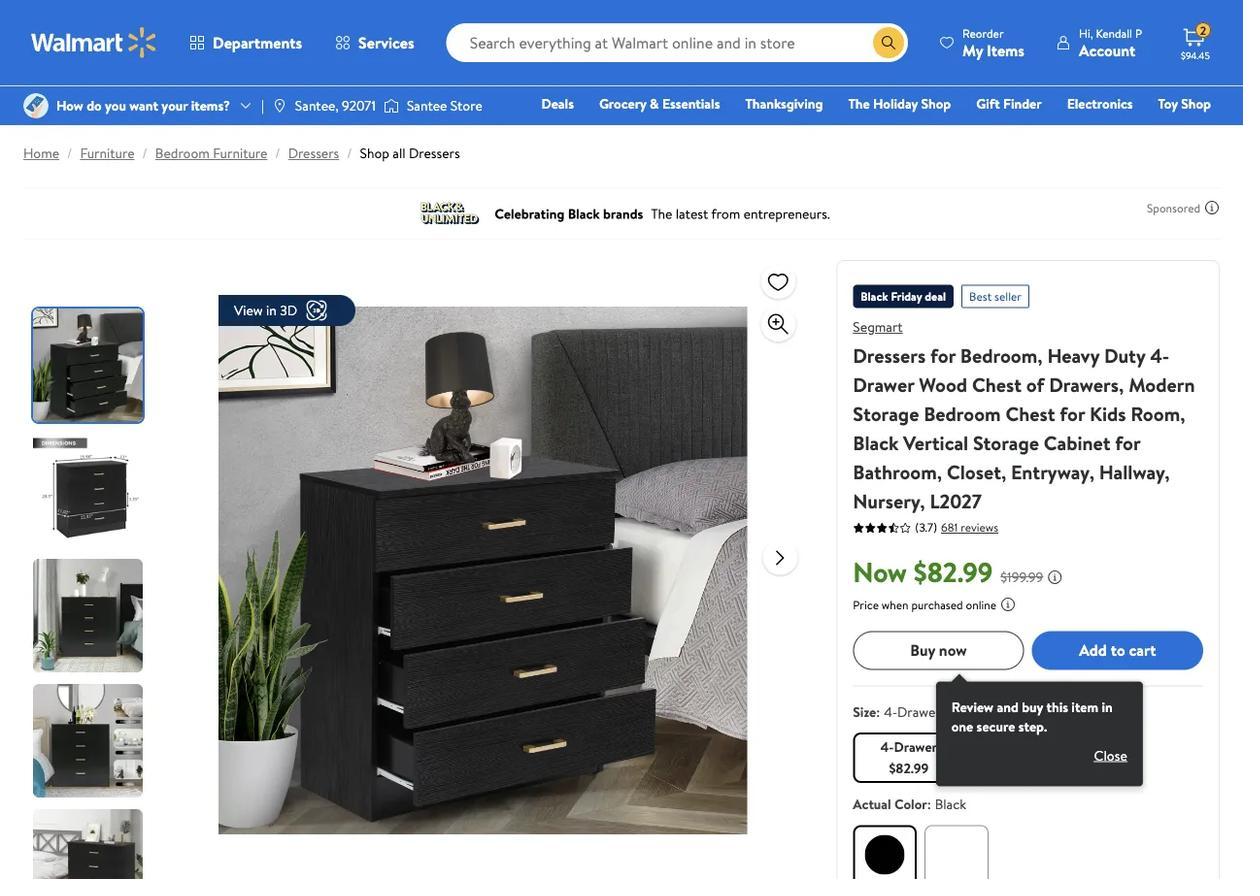Task type: vqa. For each thing, say whether or not it's contained in the screenshot.
the top "Bedroom"
yes



Task type: locate. For each thing, give the bounding box(es) containing it.
grocery & essentials
[[599, 94, 720, 113]]

the
[[848, 94, 870, 113]]

4- down size : 4-drawer
[[880, 738, 894, 757]]

sponsored
[[1147, 200, 1200, 216]]

Search search field
[[446, 23, 908, 62]]

zoom image modal image
[[767, 313, 790, 336]]

chest down of
[[1006, 400, 1055, 427]]

/
[[67, 144, 72, 163], [142, 144, 147, 163], [275, 144, 280, 163], [347, 144, 352, 163]]

0 horizontal spatial  image
[[23, 93, 49, 118]]

shop left all
[[360, 144, 389, 163]]

1 vertical spatial 4-
[[884, 702, 897, 721]]

1 / from the left
[[67, 144, 72, 163]]

1 vertical spatial in
[[1102, 698, 1113, 716]]

dressers link
[[288, 144, 339, 163]]

items
[[987, 39, 1024, 61]]

l2027
[[930, 488, 982, 515]]

0 vertical spatial chest
[[972, 371, 1022, 398]]

2 vertical spatial for
[[1115, 429, 1140, 456]]

0 vertical spatial in
[[266, 301, 277, 320]]

room,
[[1131, 400, 1185, 427]]

in left 3d
[[266, 301, 277, 320]]

in right item
[[1102, 698, 1113, 716]]

1 vertical spatial bedroom
[[924, 400, 1001, 427]]

1 horizontal spatial bedroom
[[924, 400, 1001, 427]]

home link down the at the top right of page
[[847, 120, 901, 141]]

search icon image
[[881, 35, 896, 50]]

0 horizontal spatial furniture
[[80, 144, 135, 163]]

dressers down segmart
[[853, 342, 926, 369]]

1 horizontal spatial furniture
[[213, 144, 267, 163]]

drawers,
[[1049, 371, 1124, 398]]

segmart
[[853, 318, 903, 336]]

2 horizontal spatial for
[[1115, 429, 1140, 456]]

storage
[[853, 400, 919, 427], [973, 429, 1039, 456]]

for up the hallway,
[[1115, 429, 1140, 456]]

registry
[[987, 121, 1037, 140]]

dressers down santee,
[[288, 144, 339, 163]]

electronics link
[[1058, 93, 1142, 114]]

dressers for bedroom, heavy duty 4-drawer wood chest of drawers, modern storage bedroom chest for kids room, black vertical storage cabinet for bathroom, closet, entryway, hallway, nursery, l2027 - image 5 of 10 image
[[33, 810, 147, 880]]

2 horizontal spatial shop
[[1181, 94, 1211, 113]]

home / furniture / bedroom furniture / dressers / shop all dressers
[[23, 144, 460, 163]]

1 horizontal spatial dressers
[[409, 144, 460, 163]]

cabinet
[[1044, 429, 1111, 456]]

1 vertical spatial home link
[[23, 144, 59, 163]]

1 horizontal spatial home
[[856, 121, 892, 140]]

toy shop home
[[856, 94, 1211, 140]]

duty
[[1104, 342, 1145, 369]]

dressers right all
[[409, 144, 460, 163]]

0 horizontal spatial home
[[23, 144, 59, 163]]

seller
[[995, 288, 1022, 305]]

0 vertical spatial home
[[856, 121, 892, 140]]

hi, kendall p account
[[1079, 25, 1142, 61]]

storage up "vertical"
[[853, 400, 919, 427]]

friday
[[891, 288, 922, 305]]

size
[[853, 702, 876, 721]]

0 vertical spatial 4-
[[1150, 342, 1169, 369]]

92071
[[342, 96, 376, 115]]

/ right furniture link
[[142, 144, 147, 163]]

0 horizontal spatial :
[[876, 702, 880, 721]]

4- up 'modern'
[[1150, 342, 1169, 369]]

 image
[[23, 93, 49, 118], [272, 98, 287, 114]]

4 / from the left
[[347, 144, 352, 163]]

hallway,
[[1099, 458, 1170, 486]]

1 vertical spatial for
[[1060, 400, 1085, 427]]

for up wood
[[930, 342, 956, 369]]

/ left 'dressers' link
[[275, 144, 280, 163]]

 image
[[384, 96, 399, 116]]

furniture down the |
[[213, 144, 267, 163]]

when
[[882, 597, 908, 613]]

gift finder link
[[968, 93, 1050, 114]]

kendall
[[1096, 25, 1132, 41]]

santee,
[[295, 96, 339, 115]]

1 vertical spatial black
[[853, 429, 899, 456]]

debit
[[1095, 121, 1128, 140]]

2 horizontal spatial dressers
[[853, 342, 926, 369]]

1 vertical spatial storage
[[973, 429, 1039, 456]]

/ right 'dressers' link
[[347, 144, 352, 163]]

1 vertical spatial chest
[[1006, 400, 1055, 427]]

0 horizontal spatial for
[[930, 342, 956, 369]]

drawer down size : 4-drawer
[[894, 738, 937, 757]]

all
[[393, 144, 406, 163]]

buy
[[1022, 698, 1043, 716]]

shop up fashion link on the right top of page
[[921, 94, 951, 113]]

1 vertical spatial :
[[927, 795, 931, 814]]

home link down the how
[[23, 144, 59, 163]]

how
[[56, 96, 83, 115]]

0 vertical spatial bedroom
[[155, 144, 210, 163]]

681 reviews link
[[937, 520, 998, 536]]

0 vertical spatial for
[[930, 342, 956, 369]]

registry link
[[979, 120, 1046, 141]]

: left one at bottom
[[876, 702, 880, 721]]

1 horizontal spatial in
[[1102, 698, 1113, 716]]

$82.99 up purchased
[[914, 553, 993, 591]]

toy shop link
[[1149, 93, 1220, 114]]

ad disclaimer and feedback for skylinedisplayad image
[[1204, 200, 1220, 216]]

bedroom down your
[[155, 144, 210, 163]]

shop right toy
[[1181, 94, 1211, 113]]

0 horizontal spatial storage
[[853, 400, 919, 427]]

black up segmart link at the top of page
[[861, 288, 888, 305]]

furniture down you
[[80, 144, 135, 163]]

4- inside segmart dressers for bedroom, heavy duty 4- drawer wood chest of drawers, modern storage bedroom chest for kids room, black vertical storage cabinet for bathroom, closet, entryway, hallway, nursery, l2027
[[1150, 342, 1169, 369]]

$94.45
[[1181, 49, 1210, 62]]

size list
[[849, 729, 1207, 787]]

0 vertical spatial drawer
[[853, 371, 914, 398]]

in inside 'button'
[[266, 301, 277, 320]]

 image for how do you want your items?
[[23, 93, 49, 118]]

toy
[[1158, 94, 1178, 113]]

$82.99
[[914, 553, 993, 591], [889, 759, 929, 778]]

drawer
[[853, 371, 914, 398], [897, 702, 941, 721], [894, 738, 937, 757]]

size : 4-drawer
[[853, 702, 941, 721]]

reviews
[[961, 520, 998, 536]]

0 vertical spatial :
[[876, 702, 880, 721]]

1 vertical spatial drawer
[[897, 702, 941, 721]]

learn more about strikethrough prices image
[[1047, 569, 1063, 585]]

drawer down segmart
[[853, 371, 914, 398]]

review and buy this item in one secure step.
[[951, 698, 1113, 736]]

shop all dressers link
[[360, 144, 460, 163]]

2 vertical spatial 4-
[[880, 738, 894, 757]]

thanksgiving link
[[737, 93, 832, 114]]

$82.99 up "actual color : black" at the right
[[889, 759, 929, 778]]

you
[[105, 96, 126, 115]]

black up bathroom,
[[853, 429, 899, 456]]

p
[[1135, 25, 1142, 41]]

santee
[[407, 96, 447, 115]]

chest down bedroom,
[[972, 371, 1022, 398]]

 image left the how
[[23, 93, 49, 118]]

home down the at the top right of page
[[856, 121, 892, 140]]

for up cabinet
[[1060, 400, 1085, 427]]

buy
[[910, 640, 935, 661]]

 image right the |
[[272, 98, 287, 114]]

1 horizontal spatial storage
[[973, 429, 1039, 456]]

best seller
[[969, 288, 1022, 305]]

(3.7) 681 reviews
[[915, 520, 998, 536]]

bedroom
[[155, 144, 210, 163], [924, 400, 1001, 427]]

1 horizontal spatial home link
[[847, 120, 901, 141]]

black right color
[[935, 795, 966, 814]]

grocery & essentials link
[[590, 93, 729, 114]]

bedroom down wood
[[924, 400, 1001, 427]]

0 vertical spatial home link
[[847, 120, 901, 141]]

1 vertical spatial $82.99
[[889, 759, 929, 778]]

0 horizontal spatial in
[[266, 301, 277, 320]]

buy now
[[910, 640, 967, 661]]

bathroom,
[[853, 458, 942, 486]]

black
[[861, 288, 888, 305], [853, 429, 899, 456], [935, 795, 966, 814]]

reorder my items
[[962, 25, 1024, 61]]

2 vertical spatial drawer
[[894, 738, 937, 757]]

reorder
[[962, 25, 1004, 41]]

dressers for bedroom, heavy duty 4-drawer wood chest of drawers, modern storage bedroom chest for kids room, black vertical storage cabinet for bathroom, closet, entryway, hallway, nursery, l2027 - image 1 of 10 image
[[33, 309, 147, 422]]

2
[[1200, 22, 1206, 39]]

fashion link
[[908, 120, 971, 141]]

4-drawer $82.99
[[880, 738, 937, 778]]

4- right the size
[[884, 702, 897, 721]]

walmart+ link
[[1144, 120, 1220, 141]]

storage up the closet,
[[973, 429, 1039, 456]]

: down 4-drawer $82.99 at bottom right
[[927, 795, 931, 814]]

in inside review and buy this item in one secure step.
[[1102, 698, 1113, 716]]

/ left furniture link
[[67, 144, 72, 163]]

santee, 92071
[[295, 96, 376, 115]]

dressers for bedroom, heavy duty 4-drawer wood chest of drawers, modern storage bedroom chest for kids room, black vertical storage cabinet for bathroom, closet, entryway, hallway, nursery, l2027 - image 2 of 10 image
[[33, 434, 147, 548]]

for
[[930, 342, 956, 369], [1060, 400, 1085, 427], [1115, 429, 1140, 456]]

4-
[[1150, 342, 1169, 369], [884, 702, 897, 721], [880, 738, 894, 757]]

close
[[1094, 746, 1127, 765]]

review
[[951, 698, 993, 716]]

3 / from the left
[[275, 144, 280, 163]]

in
[[266, 301, 277, 320], [1102, 698, 1113, 716]]

drawer inside segmart dressers for bedroom, heavy duty 4- drawer wood chest of drawers, modern storage bedroom chest for kids room, black vertical storage cabinet for bathroom, closet, entryway, hallway, nursery, l2027
[[853, 371, 914, 398]]

1 horizontal spatial :
[[927, 795, 931, 814]]

home down the how
[[23, 144, 59, 163]]

drawer inside 4-drawer $82.99
[[894, 738, 937, 757]]

holiday
[[873, 94, 918, 113]]

1 horizontal spatial  image
[[272, 98, 287, 114]]

shop
[[921, 94, 951, 113], [1181, 94, 1211, 113], [360, 144, 389, 163]]

black friday deal
[[861, 288, 946, 305]]

buy now button
[[853, 631, 1024, 670]]

drawer left one at bottom
[[897, 702, 941, 721]]

3d
[[280, 301, 297, 320]]



Task type: describe. For each thing, give the bounding box(es) containing it.
modern
[[1129, 371, 1195, 398]]

deal
[[925, 288, 946, 305]]

4- inside 4-drawer $82.99
[[880, 738, 894, 757]]

add to favorites list, dressers for bedroom, heavy duty 4-drawer wood chest of drawers, modern storage bedroom chest for kids room, black vertical storage cabinet for bathroom, closet, entryway, hallway, nursery, l2027 image
[[767, 269, 790, 294]]

furniture link
[[80, 144, 135, 163]]

dressers inside segmart dressers for bedroom, heavy duty 4- drawer wood chest of drawers, modern storage bedroom chest for kids room, black vertical storage cabinet for bathroom, closet, entryway, hallway, nursery, l2027
[[853, 342, 926, 369]]

kids
[[1090, 400, 1126, 427]]

one
[[951, 717, 973, 736]]

hi,
[[1079, 25, 1093, 41]]

&
[[650, 94, 659, 113]]

dressers for bedroom, heavy duty 4-drawer wood chest of drawers, modern storage bedroom chest for kids room, black vertical storage cabinet for bathroom, closet, entryway, hallway, nursery, l2027 - image 4 of 10 image
[[33, 685, 147, 798]]

actual
[[853, 795, 891, 814]]

fashion
[[917, 121, 962, 140]]

now
[[939, 640, 967, 661]]

price
[[853, 597, 879, 613]]

home inside toy shop home
[[856, 121, 892, 140]]

1 horizontal spatial shop
[[921, 94, 951, 113]]

$199.99
[[1000, 568, 1043, 587]]

0 horizontal spatial shop
[[360, 144, 389, 163]]

dressers for bedroom, heavy duty 4-drawer wood chest of drawers, modern storage bedroom chest for kids room, black vertical storage cabinet for bathroom, closet, entryway, hallway, nursery, l2027 - image 3 of 10 image
[[33, 559, 147, 673]]

view
[[234, 301, 263, 320]]

view in 3d
[[234, 301, 297, 320]]

shop inside toy shop home
[[1181, 94, 1211, 113]]

2 vertical spatial black
[[935, 795, 966, 814]]

services button
[[319, 19, 431, 66]]

|
[[261, 96, 264, 115]]

to
[[1111, 640, 1125, 661]]

entryway,
[[1011, 458, 1094, 486]]

vertical
[[903, 429, 968, 456]]

secure
[[977, 717, 1015, 736]]

essentials
[[662, 94, 720, 113]]

0 vertical spatial $82.99
[[914, 553, 993, 591]]

Walmart Site-Wide search field
[[446, 23, 908, 62]]

681
[[941, 520, 958, 536]]

now
[[853, 553, 907, 591]]

0 vertical spatial storage
[[853, 400, 919, 427]]

walmart+
[[1153, 121, 1211, 140]]

clear search field text image
[[850, 35, 865, 51]]

0 horizontal spatial dressers
[[288, 144, 339, 163]]

one
[[1062, 121, 1091, 140]]

1 vertical spatial home
[[23, 144, 59, 163]]

electronics
[[1067, 94, 1133, 113]]

close button
[[1079, 740, 1143, 771]]

step.
[[1018, 717, 1047, 736]]

0 vertical spatial black
[[861, 288, 888, 305]]

walmart image
[[31, 27, 157, 58]]

want
[[129, 96, 158, 115]]

closet,
[[947, 458, 1006, 486]]

heavy
[[1047, 342, 1099, 369]]

2 / from the left
[[142, 144, 147, 163]]

$82.99 inside 4-drawer $82.99
[[889, 759, 929, 778]]

best
[[969, 288, 992, 305]]

bedroom inside segmart dressers for bedroom, heavy duty 4- drawer wood chest of drawers, modern storage bedroom chest for kids room, black vertical storage cabinet for bathroom, closet, entryway, hallway, nursery, l2027
[[924, 400, 1001, 427]]

 image for santee, 92071
[[272, 98, 287, 114]]

store
[[450, 96, 482, 115]]

departments
[[213, 32, 302, 53]]

nursery,
[[853, 488, 925, 515]]

2 furniture from the left
[[213, 144, 267, 163]]

do
[[87, 96, 102, 115]]

add to cart
[[1079, 640, 1156, 661]]

gift finder
[[976, 94, 1042, 113]]

0 horizontal spatial home link
[[23, 144, 59, 163]]

this
[[1046, 698, 1068, 716]]

finder
[[1003, 94, 1042, 113]]

item
[[1071, 698, 1098, 716]]

grocery
[[599, 94, 646, 113]]

items?
[[191, 96, 230, 115]]

the holiday shop
[[848, 94, 951, 113]]

1 horizontal spatial for
[[1060, 400, 1085, 427]]

color
[[894, 795, 927, 814]]

and
[[997, 698, 1019, 716]]

add to cart button
[[1032, 631, 1203, 670]]

0 horizontal spatial bedroom
[[155, 144, 210, 163]]

1 furniture from the left
[[80, 144, 135, 163]]

one debit link
[[1053, 120, 1137, 141]]

of
[[1026, 371, 1044, 398]]

one debit
[[1062, 121, 1128, 140]]

deals
[[541, 94, 574, 113]]

thanksgiving
[[745, 94, 823, 113]]

purchased
[[911, 597, 963, 613]]

my
[[962, 39, 983, 61]]

online
[[966, 597, 996, 613]]

bedroom furniture link
[[155, 144, 267, 163]]

legal information image
[[1000, 597, 1016, 612]]

cart
[[1129, 640, 1156, 661]]

black inside segmart dressers for bedroom, heavy duty 4- drawer wood chest of drawers, modern storage bedroom chest for kids room, black vertical storage cabinet for bathroom, closet, entryway, hallway, nursery, l2027
[[853, 429, 899, 456]]

segmart dressers for bedroom, heavy duty 4- drawer wood chest of drawers, modern storage bedroom chest for kids room, black vertical storage cabinet for bathroom, closet, entryway, hallway, nursery, l2027
[[853, 318, 1195, 515]]

account
[[1079, 39, 1135, 61]]

segmart link
[[853, 318, 903, 336]]

next media item image
[[768, 546, 792, 570]]

actual color : black
[[853, 795, 966, 814]]

departments button
[[173, 19, 319, 66]]

actual color list
[[849, 822, 1207, 880]]

dressers for bedroom, heavy duty 4-drawer wood chest of drawers, modern storage bedroom chest for kids room, black vertical storage cabinet for bathroom, closet, entryway, hallway, nursery, l2027 image
[[219, 260, 747, 880]]



